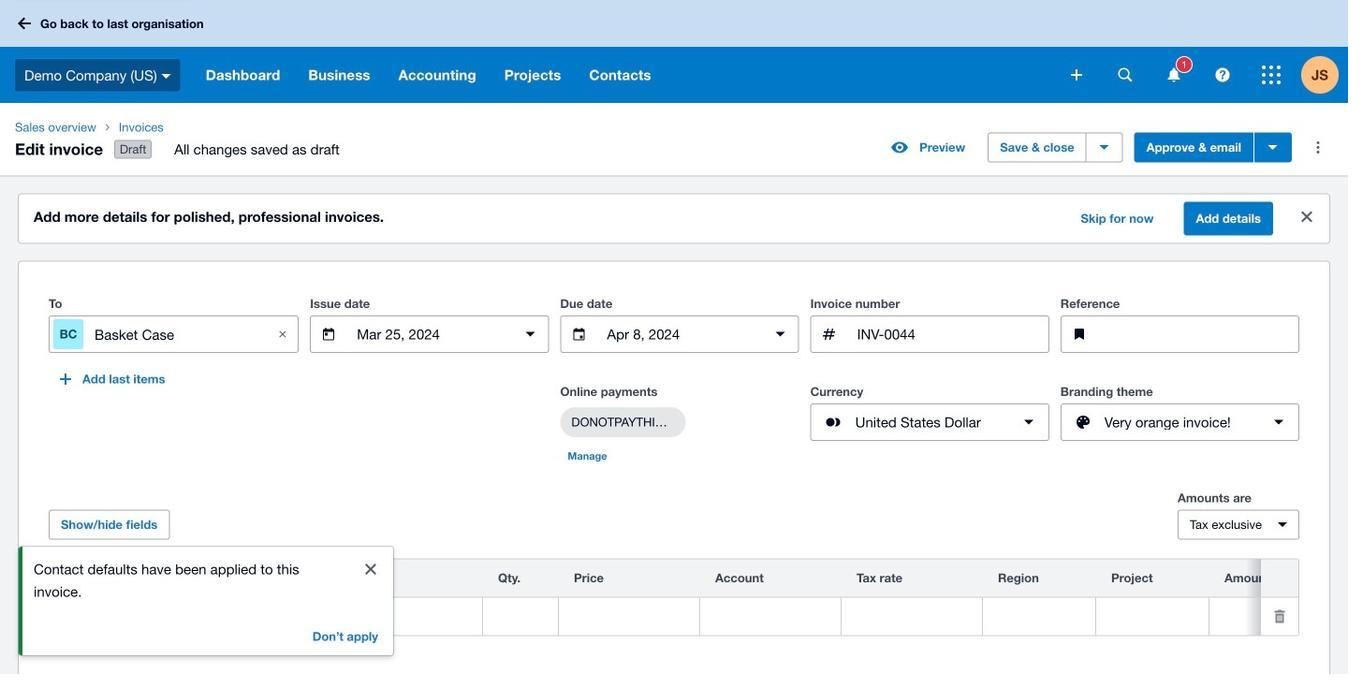 Task type: describe. For each thing, give the bounding box(es) containing it.
2 horizontal spatial svg image
[[1262, 66, 1281, 84]]

invoice number element
[[811, 316, 1050, 353]]

more invoice options image
[[1300, 129, 1337, 166]]

more line item options element
[[1261, 560, 1299, 597]]



Task type: locate. For each thing, give the bounding box(es) containing it.
None field
[[483, 599, 558, 635], [559, 599, 700, 635], [1210, 599, 1349, 635], [483, 599, 558, 635], [559, 599, 700, 635], [1210, 599, 1349, 635]]

svg image
[[18, 17, 31, 29], [1262, 66, 1281, 84], [1168, 68, 1180, 82]]

more date options image
[[512, 316, 549, 353]]

remove image
[[1261, 598, 1299, 636]]

more date options image
[[762, 316, 799, 353]]

banner
[[0, 0, 1349, 103]]

close image
[[264, 316, 302, 353]]

0 horizontal spatial svg image
[[18, 17, 31, 29]]

None text field
[[1106, 317, 1299, 352], [229, 599, 482, 635], [1106, 317, 1299, 352], [229, 599, 482, 635]]

alert
[[19, 547, 393, 656]]

None text field
[[355, 317, 504, 352], [605, 317, 754, 352], [856, 317, 1049, 352], [355, 317, 504, 352], [605, 317, 754, 352], [856, 317, 1049, 352]]

1 horizontal spatial svg image
[[1168, 68, 1180, 82]]

invoice line item list element
[[49, 559, 1349, 636]]

svg image
[[1119, 68, 1133, 82], [1216, 68, 1230, 82], [1071, 69, 1083, 81], [162, 74, 171, 78]]



Task type: vqa. For each thing, say whether or not it's contained in the screenshot.
more line item options element
yes



